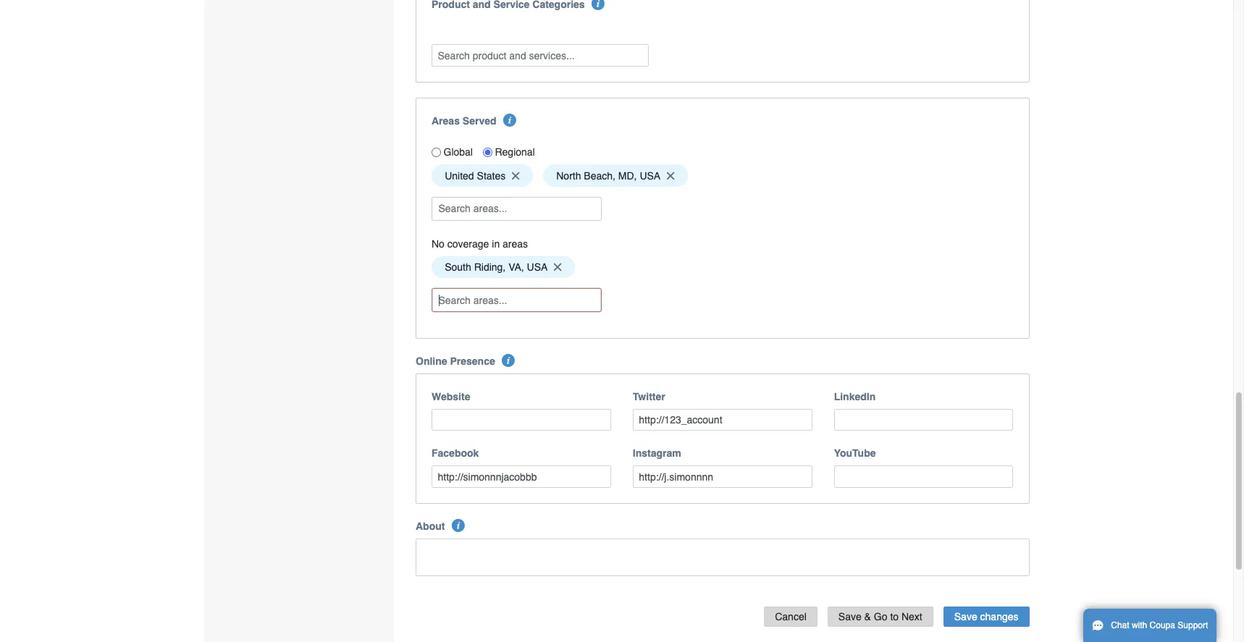 Task type: locate. For each thing, give the bounding box(es) containing it.
usa for north beach, md, usa
[[640, 170, 661, 182]]

Search product and services... field
[[432, 44, 649, 66]]

north
[[556, 170, 581, 182]]

selected areas list box for the search areas... text box corresponding to riding,
[[427, 252, 1019, 282]]

additional information image right presence
[[502, 354, 515, 367]]

chat
[[1111, 621, 1129, 631]]

presence
[[450, 355, 495, 367]]

save left &
[[838, 611, 862, 623]]

search areas... text field for states
[[433, 198, 600, 220]]

additional information image right about
[[452, 519, 465, 532]]

save
[[838, 611, 862, 623], [954, 611, 977, 623]]

0 vertical spatial search areas... text field
[[433, 198, 600, 220]]

0 vertical spatial additional information image
[[503, 114, 516, 127]]

1 horizontal spatial usa
[[640, 170, 661, 182]]

YouTube text field
[[834, 466, 1014, 488]]

2 save from the left
[[954, 611, 977, 623]]

go
[[874, 611, 888, 623]]

chat with coupa support button
[[1083, 609, 1217, 642]]

selected areas list box for states's the search areas... text box
[[427, 161, 1019, 191]]

no
[[432, 238, 445, 250]]

beach,
[[584, 170, 616, 182]]

1 search areas... text field from the top
[[433, 198, 600, 220]]

save & go to next button
[[828, 607, 933, 627]]

About text field
[[416, 539, 1029, 576]]

Facebook text field
[[432, 466, 611, 488]]

0 vertical spatial selected areas list box
[[427, 161, 1019, 191]]

youtube
[[834, 448, 876, 459]]

Twitter text field
[[633, 409, 812, 431]]

save left the changes
[[954, 611, 977, 623]]

selected areas list box containing south riding, va, usa
[[427, 252, 1019, 282]]

usa for south riding, va, usa
[[527, 261, 548, 273]]

0 vertical spatial usa
[[640, 170, 661, 182]]

to
[[890, 611, 899, 623]]

usa right md,
[[640, 170, 661, 182]]

Search areas... text field
[[433, 198, 600, 220], [433, 289, 600, 311]]

0 horizontal spatial usa
[[527, 261, 548, 273]]

chat with coupa support
[[1111, 621, 1208, 631]]

1 horizontal spatial save
[[954, 611, 977, 623]]

2 search areas... text field from the top
[[433, 289, 600, 311]]

united
[[445, 170, 474, 182]]

save inside save changes button
[[954, 611, 977, 623]]

&
[[864, 611, 871, 623]]

Instagram text field
[[633, 466, 812, 488]]

selected areas list box
[[427, 161, 1019, 191], [427, 252, 1019, 282]]

usa right va,
[[527, 261, 548, 273]]

save & go to next
[[838, 611, 922, 623]]

website
[[432, 391, 470, 403]]

coverage
[[447, 238, 489, 250]]

riding,
[[474, 261, 506, 273]]

additional information image
[[592, 0, 605, 10]]

md,
[[618, 170, 637, 182]]

None radio
[[483, 148, 492, 157]]

additional information image for presence
[[502, 354, 515, 367]]

None radio
[[432, 148, 441, 157]]

save inside save & go to next button
[[838, 611, 862, 623]]

save changes button
[[943, 607, 1029, 627]]

va,
[[508, 261, 524, 273]]

selected areas list box containing united states
[[427, 161, 1019, 191]]

usa
[[640, 170, 661, 182], [527, 261, 548, 273]]

search areas... text field up areas
[[433, 198, 600, 220]]

search areas... text field down va,
[[433, 289, 600, 311]]

additional information image
[[503, 114, 516, 127], [502, 354, 515, 367], [452, 519, 465, 532]]

regional
[[495, 147, 535, 158]]

linkedin
[[834, 391, 876, 403]]

coupa
[[1150, 621, 1175, 631]]

1 vertical spatial additional information image
[[502, 354, 515, 367]]

1 vertical spatial search areas... text field
[[433, 289, 600, 311]]

united states
[[445, 170, 506, 182]]

about
[[416, 521, 445, 532]]

0 horizontal spatial save
[[838, 611, 862, 623]]

2 vertical spatial additional information image
[[452, 519, 465, 532]]

1 vertical spatial usa
[[527, 261, 548, 273]]

1 save from the left
[[838, 611, 862, 623]]

save for save changes
[[954, 611, 977, 623]]

1 vertical spatial selected areas list box
[[427, 252, 1019, 282]]

facebook
[[432, 448, 479, 459]]

additional information image right served
[[503, 114, 516, 127]]

2 selected areas list box from the top
[[427, 252, 1019, 282]]

1 selected areas list box from the top
[[427, 161, 1019, 191]]

twitter
[[633, 391, 665, 403]]



Task type: vqa. For each thing, say whether or not it's contained in the screenshot.
first Lines from the right
no



Task type: describe. For each thing, give the bounding box(es) containing it.
states
[[477, 170, 506, 182]]

next
[[902, 611, 922, 623]]

south
[[445, 261, 471, 273]]

changes
[[980, 611, 1019, 623]]

support
[[1178, 621, 1208, 631]]

global
[[444, 147, 473, 158]]

save changes
[[954, 611, 1019, 623]]

save for save & go to next
[[838, 611, 862, 623]]

additional information image for served
[[503, 114, 516, 127]]

served
[[463, 115, 496, 127]]

LinkedIn text field
[[834, 409, 1014, 431]]

Website text field
[[432, 409, 611, 431]]

north beach, md, usa
[[556, 170, 661, 182]]

cancel link
[[764, 607, 817, 627]]

online presence
[[416, 355, 495, 367]]

south riding, va, usa
[[445, 261, 548, 273]]

with
[[1132, 621, 1147, 631]]

areas
[[432, 115, 460, 127]]

search areas... text field for riding,
[[433, 289, 600, 311]]

areas served
[[432, 115, 496, 127]]

online
[[416, 355, 447, 367]]

areas
[[503, 238, 528, 250]]

no coverage in areas
[[432, 238, 528, 250]]

north beach, md, usa option
[[543, 165, 688, 187]]

instagram
[[633, 448, 681, 459]]

united states option
[[432, 165, 533, 187]]

south riding, va, usa option
[[432, 256, 575, 278]]

in
[[492, 238, 500, 250]]

cancel
[[775, 611, 807, 623]]



